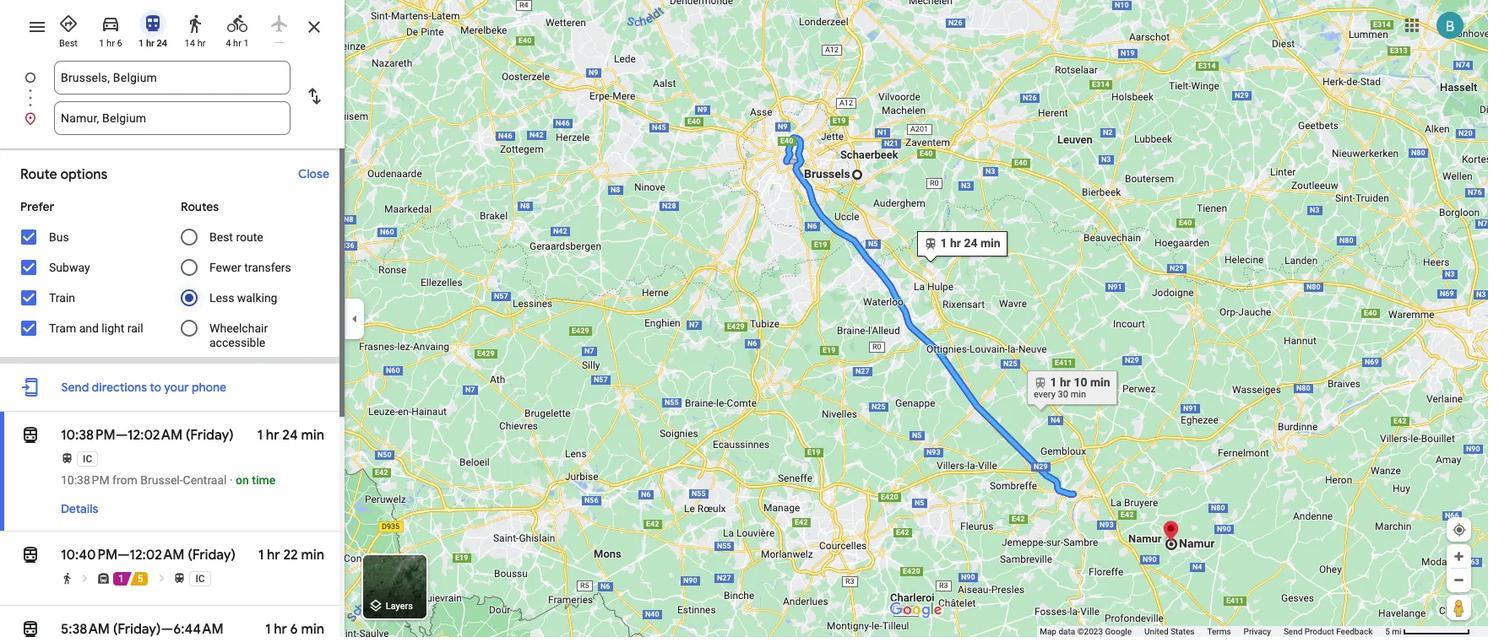 Task type: locate. For each thing, give the bounding box(es) containing it.
(friday) up centraal
[[186, 427, 234, 444]]

from
[[112, 474, 138, 487]]

privacy
[[1244, 628, 1271, 637]]

none field down 14
[[61, 61, 284, 95]]

0 vertical spatial none field
[[61, 61, 284, 95]]

1 vertical spatial min
[[301, 547, 324, 564]]

centraal
[[183, 474, 227, 487]]

14 hr radio
[[177, 7, 213, 50]]

ic up details button at the bottom
[[83, 454, 92, 465]]

1 vertical spatial 24
[[282, 427, 298, 444]]

0 horizontal spatial best
[[59, 38, 78, 49]]

Starting point Brussels, Belgium field
[[61, 68, 284, 88]]

4 hr 1
[[226, 38, 249, 49]]

send left directions
[[61, 380, 89, 395]]

12:02 am for 10:38 pm
[[127, 427, 183, 444]]

0 vertical spatial 24
[[157, 38, 167, 49]]

Destination Namur, Belgium field
[[61, 108, 284, 128]]

1 vertical spatial 
[[20, 544, 41, 568]]

hr for 1 hr 24 min
[[266, 427, 279, 444]]

hr right 6
[[146, 38, 154, 49]]

footer inside google maps element
[[1040, 627, 1386, 638]]

1 vertical spatial none field
[[61, 101, 284, 135]]

0 vertical spatial 
[[20, 424, 41, 448]]

1 hr 6 radio
[[93, 7, 128, 50]]

1 10:38 pm from the top
[[61, 427, 115, 444]]

hr for 14 hr
[[197, 38, 206, 49]]

1 horizontal spatial , then image
[[155, 573, 168, 585]]

footer containing map data ©2023 google
[[1040, 627, 1386, 638]]

5 mi
[[1386, 628, 1402, 637]]

min
[[301, 427, 324, 444], [301, 547, 324, 564]]

1 horizontal spatial 5
[[1386, 628, 1390, 637]]

accessible
[[210, 336, 265, 350]]

ic
[[83, 454, 92, 465], [195, 574, 205, 585]]

1 horizontal spatial send
[[1284, 628, 1303, 637]]

close button
[[290, 159, 338, 189]]

12:02 am up brussel- at the bottom of the page
[[127, 427, 183, 444]]

google account: brad klo  
(klobrad84@gmail.com) image
[[1437, 12, 1464, 39]]

close directions image
[[304, 17, 324, 37]]

24 inside "directions" main content
[[282, 427, 298, 444]]

transit image for 10:40 pm
[[20, 544, 41, 568]]

10:38 pm down directions
[[61, 427, 115, 444]]

united states
[[1145, 628, 1195, 637]]

1 , then image from the left
[[79, 573, 92, 585]]

1  from the top
[[20, 424, 41, 448]]

send for send product feedback
[[1284, 628, 1303, 637]]

best
[[59, 38, 78, 49], [210, 231, 233, 244]]

united states button
[[1145, 627, 1195, 638]]

bus
[[49, 231, 69, 244]]

close
[[298, 166, 329, 182]]

0 vertical spatial ic
[[83, 454, 92, 465]]

 for 10:40 pm
[[20, 544, 41, 568]]

0 horizontal spatial train image
[[61, 453, 73, 465]]

hr right "4"
[[233, 38, 242, 49]]

1 for 1 hr 24
[[138, 38, 144, 49]]

2 min from the top
[[301, 547, 324, 564]]

transit image
[[20, 620, 41, 638]]

best down best travel modes image
[[59, 38, 78, 49]]

, then image
[[79, 573, 92, 585], [155, 573, 168, 585]]

1 vertical spatial best
[[210, 231, 233, 244]]

1 vertical spatial (friday)
[[188, 547, 236, 564]]

0 vertical spatial transit image
[[143, 14, 163, 34]]

1 vertical spatial —
[[117, 547, 129, 564]]

0 vertical spatial 5
[[137, 574, 143, 585]]

0 vertical spatial min
[[301, 427, 324, 444]]

0 vertical spatial (friday)
[[186, 427, 234, 444]]

1 vertical spatial 10:38 pm
[[61, 474, 110, 487]]

0 horizontal spatial 24
[[157, 38, 167, 49]]

10:38 pm for 10:38 pm — 12:02 am (friday)
[[61, 427, 115, 444]]

1 vertical spatial train image
[[174, 573, 186, 585]]

fewer
[[210, 261, 241, 275]]

layers
[[386, 602, 413, 613]]

zoom in image
[[1453, 551, 1466, 563]]

train
[[49, 291, 75, 305]]

2 , then image from the left
[[155, 573, 168, 585]]

1
[[99, 38, 104, 49], [138, 38, 144, 49], [244, 38, 249, 49], [257, 427, 263, 444], [258, 547, 264, 564], [118, 574, 124, 585]]

your
[[164, 380, 189, 395]]

24 inside radio
[[157, 38, 167, 49]]

1 horizontal spatial ic
[[195, 574, 205, 585]]

2 list item from the top
[[0, 101, 345, 135]]

hr right 14
[[197, 38, 206, 49]]

2 none field from the top
[[61, 101, 284, 135]]

list item down starting point brussels, belgium field
[[0, 101, 345, 135]]

0 horizontal spatial send
[[61, 380, 89, 395]]

(friday) for 10:40 pm — 12:02 am (friday)
[[188, 547, 236, 564]]

0 horizontal spatial ic
[[83, 454, 92, 465]]

1 vertical spatial 12:02 am
[[129, 547, 185, 564]]

hr inside 'radio'
[[197, 38, 206, 49]]

send inside button
[[61, 380, 89, 395]]

send product feedback button
[[1284, 627, 1373, 638]]

prefer bus
[[20, 199, 69, 244]]

1 left 6
[[99, 38, 104, 49]]

zoom out image
[[1453, 574, 1466, 587]]

route
[[20, 166, 57, 183]]

routes
[[181, 199, 219, 215]]

5 inside "directions" main content
[[137, 574, 143, 585]]

best for best
[[59, 38, 78, 49]]

0 horizontal spatial 5
[[137, 574, 143, 585]]

5 left 'mi'
[[1386, 628, 1390, 637]]

ic down "10:40 pm — 12:02 am (friday)" on the left bottom of the page
[[195, 574, 205, 585]]

(friday)
[[186, 427, 234, 444], [188, 547, 236, 564]]

transit image
[[143, 14, 163, 34], [20, 424, 41, 448], [20, 544, 41, 568]]

hr
[[107, 38, 115, 49], [146, 38, 154, 49], [197, 38, 206, 49], [233, 38, 242, 49], [266, 427, 279, 444], [267, 547, 280, 564]]

driving image
[[101, 14, 121, 34]]

None radio
[[262, 7, 297, 43]]

12:02 am right 10:40 pm
[[129, 547, 185, 564]]

1 min from the top
[[301, 427, 324, 444]]

none field destination namur, belgium
[[61, 101, 284, 135]]

send inside button
[[1284, 628, 1303, 637]]

on
[[236, 474, 249, 487]]

2  from the top
[[20, 544, 41, 568]]

2 vertical spatial transit image
[[20, 544, 41, 568]]

list item
[[0, 61, 345, 115], [0, 101, 345, 135]]

cycling image
[[227, 14, 248, 34]]

1 left '22'
[[258, 547, 264, 564]]

1 list item from the top
[[0, 61, 345, 115]]

hr left 6
[[107, 38, 115, 49]]

0 vertical spatial 10:38 pm
[[61, 427, 115, 444]]

1 none field from the top
[[61, 61, 284, 95]]

list
[[0, 61, 345, 135]]

None field
[[61, 61, 284, 95], [61, 101, 284, 135]]

4 hr 1 radio
[[220, 7, 255, 50]]

0 vertical spatial —
[[115, 427, 127, 444]]

5 for 5 mi
[[1386, 628, 1390, 637]]

train image
[[61, 453, 73, 465], [174, 573, 186, 585]]

5 for 5
[[137, 574, 143, 585]]

list item down 14
[[0, 61, 345, 115]]

12:02 am
[[127, 427, 183, 444], [129, 547, 185, 564]]

min for 1 hr 22 min
[[301, 547, 324, 564]]

1 vertical spatial send
[[1284, 628, 1303, 637]]

show street view coverage image
[[1447, 596, 1472, 621]]

2 10:38 pm from the top
[[61, 474, 110, 487]]

footer
[[1040, 627, 1386, 638]]

Best radio
[[51, 7, 86, 50]]

5
[[137, 574, 143, 585], [1386, 628, 1390, 637]]

1 hr 22 min
[[258, 547, 324, 564]]

12:02 am for 10:40 pm
[[129, 547, 185, 564]]

none field down starting point brussels, belgium field
[[61, 101, 284, 135]]

terms
[[1208, 628, 1231, 637]]

send
[[61, 380, 89, 395], [1284, 628, 1303, 637]]

send left product
[[1284, 628, 1303, 637]]

1 vertical spatial 5
[[1386, 628, 1390, 637]]

, then image down "10:40 pm — 12:02 am (friday)" on the left bottom of the page
[[155, 573, 168, 585]]

prefer
[[20, 199, 54, 215]]

states
[[1171, 628, 1195, 637]]

collapse side panel image
[[346, 310, 364, 328]]

best inside "directions" main content
[[210, 231, 233, 244]]

1 horizontal spatial 24
[[282, 427, 298, 444]]

ic for bottommost the train icon
[[195, 574, 205, 585]]


[[20, 424, 41, 448], [20, 544, 41, 568]]

hr up time at the bottom of the page
[[266, 427, 279, 444]]

best inside option
[[59, 38, 78, 49]]

0 vertical spatial best
[[59, 38, 78, 49]]

hr left '22'
[[267, 547, 280, 564]]

1 horizontal spatial best
[[210, 231, 233, 244]]

1 vertical spatial transit image
[[20, 424, 41, 448]]

0 vertical spatial 12:02 am
[[127, 427, 183, 444]]

brussel-
[[140, 474, 183, 487]]

0 horizontal spatial , then image
[[79, 573, 92, 585]]

24 for 1 hr 24 min
[[282, 427, 298, 444]]

1 for 1 hr 24 min
[[257, 427, 263, 444]]

0 vertical spatial send
[[61, 380, 89, 395]]

transit image inside '1 hr 24' radio
[[143, 14, 163, 34]]

data
[[1059, 628, 1076, 637]]

1 horizontal spatial train image
[[174, 573, 186, 585]]

1 right 6
[[138, 38, 144, 49]]

0 vertical spatial train image
[[61, 453, 73, 465]]

10:38 pm up details at the bottom left of page
[[61, 474, 110, 487]]

united
[[1145, 628, 1169, 637]]

walk image
[[61, 573, 73, 585]]

send product feedback
[[1284, 628, 1373, 637]]

less walking
[[210, 291, 277, 305]]

24
[[157, 38, 167, 49], [282, 427, 298, 444]]

1 vertical spatial ic
[[195, 574, 205, 585]]

train image down "10:40 pm — 12:02 am (friday)" on the left bottom of the page
[[174, 573, 186, 585]]

1 up time at the bottom of the page
[[257, 427, 263, 444]]

1 hr 24
[[138, 38, 167, 49]]

1 hr 24 radio
[[135, 7, 171, 50]]

mi
[[1393, 628, 1402, 637]]

—
[[115, 427, 127, 444], [117, 547, 129, 564]]

hr for 1 hr 22 min
[[267, 547, 280, 564]]

10:38 pm
[[61, 427, 115, 444], [61, 474, 110, 487]]

min for 1 hr 24 min
[[301, 427, 324, 444]]

6
[[117, 38, 122, 49]]

directions main content
[[0, 0, 345, 638]]

hr for 4 hr 1
[[233, 38, 242, 49]]

less
[[210, 291, 234, 305]]

on time
[[236, 474, 276, 487]]

train image up details button at the bottom
[[61, 453, 73, 465]]

and
[[79, 322, 99, 335]]

best left route
[[210, 231, 233, 244]]

5 down "10:40 pm — 12:02 am (friday)" on the left bottom of the page
[[137, 574, 143, 585]]

(friday) down centraal
[[188, 547, 236, 564]]

, then image left subway image
[[79, 573, 92, 585]]



Task type: vqa. For each thing, say whether or not it's contained in the screenshot.
MISSING
no



Task type: describe. For each thing, give the bounding box(es) containing it.
terms button
[[1208, 627, 1231, 638]]

walking
[[237, 291, 277, 305]]

ic for left the train icon
[[83, 454, 92, 465]]

details button
[[52, 494, 107, 525]]

feedback
[[1337, 628, 1373, 637]]

details
[[61, 502, 98, 517]]

light
[[102, 322, 124, 335]]

options
[[60, 166, 108, 183]]

24 for 1 hr 24
[[157, 38, 167, 49]]

map
[[1040, 628, 1057, 637]]

(friday) for 10:38 pm — 12:02 am (friday)
[[186, 427, 234, 444]]

rail
[[127, 322, 143, 335]]

walking image
[[185, 14, 205, 34]]

5 mi button
[[1386, 628, 1471, 637]]

product
[[1305, 628, 1335, 637]]

directions
[[92, 380, 147, 395]]

1 for 1 hr 22 min
[[258, 547, 264, 564]]

10:38 pm from brussel-centraal
[[61, 474, 227, 487]]

time
[[252, 474, 276, 487]]

1 right subway image
[[118, 574, 124, 585]]

route
[[236, 231, 263, 244]]

22
[[283, 547, 298, 564]]

google maps element
[[0, 0, 1489, 638]]

tram
[[49, 322, 76, 335]]

4
[[226, 38, 231, 49]]

to
[[150, 380, 161, 395]]

wheelchair accessible
[[210, 322, 268, 350]]

©2023
[[1078, 628, 1103, 637]]

best for best route
[[210, 231, 233, 244]]

hr for 1 hr 24
[[146, 38, 154, 49]]

 for 10:38 pm
[[20, 424, 41, 448]]

— for 10:38 pm
[[115, 427, 127, 444]]

best route
[[210, 231, 263, 244]]

subway
[[49, 261, 90, 275]]

subway image
[[97, 573, 110, 585]]

14
[[185, 38, 195, 49]]

fewer transfers
[[210, 261, 291, 275]]

1 hr 6
[[99, 38, 122, 49]]

map data ©2023 google
[[1040, 628, 1132, 637]]

tram and light rail
[[49, 322, 143, 335]]

1 hr 24 min
[[257, 427, 324, 444]]

send directions to your phone
[[61, 380, 226, 395]]

transit image for 10:38 pm
[[20, 424, 41, 448]]

send directions to your phone button
[[53, 371, 235, 405]]

10:40 pm — 12:02 am (friday)
[[61, 547, 236, 564]]

reverse starting point and destination image
[[304, 86, 324, 106]]

10:38 pm — 12:02 am (friday)
[[61, 427, 234, 444]]

google
[[1105, 628, 1132, 637]]

— for 10:40 pm
[[117, 547, 129, 564]]

privacy button
[[1244, 627, 1271, 638]]

1 for 1 hr 6
[[99, 38, 104, 49]]

list inside google maps element
[[0, 61, 345, 135]]

hr for 1 hr 6
[[107, 38, 115, 49]]

10:38 pm for 10:38 pm from brussel-centraal
[[61, 474, 110, 487]]

wheelchair
[[210, 322, 268, 335]]

1 right "4"
[[244, 38, 249, 49]]

transfers
[[244, 261, 291, 275]]

flights image
[[269, 14, 290, 34]]

show your location image
[[1452, 523, 1467, 538]]

10:40 pm
[[61, 547, 117, 564]]

phone
[[192, 380, 226, 395]]

best travel modes image
[[58, 14, 79, 34]]

send for send directions to your phone
[[61, 380, 89, 395]]

route options
[[20, 166, 108, 183]]

14 hr
[[185, 38, 206, 49]]

none field starting point brussels, belgium
[[61, 61, 284, 95]]



